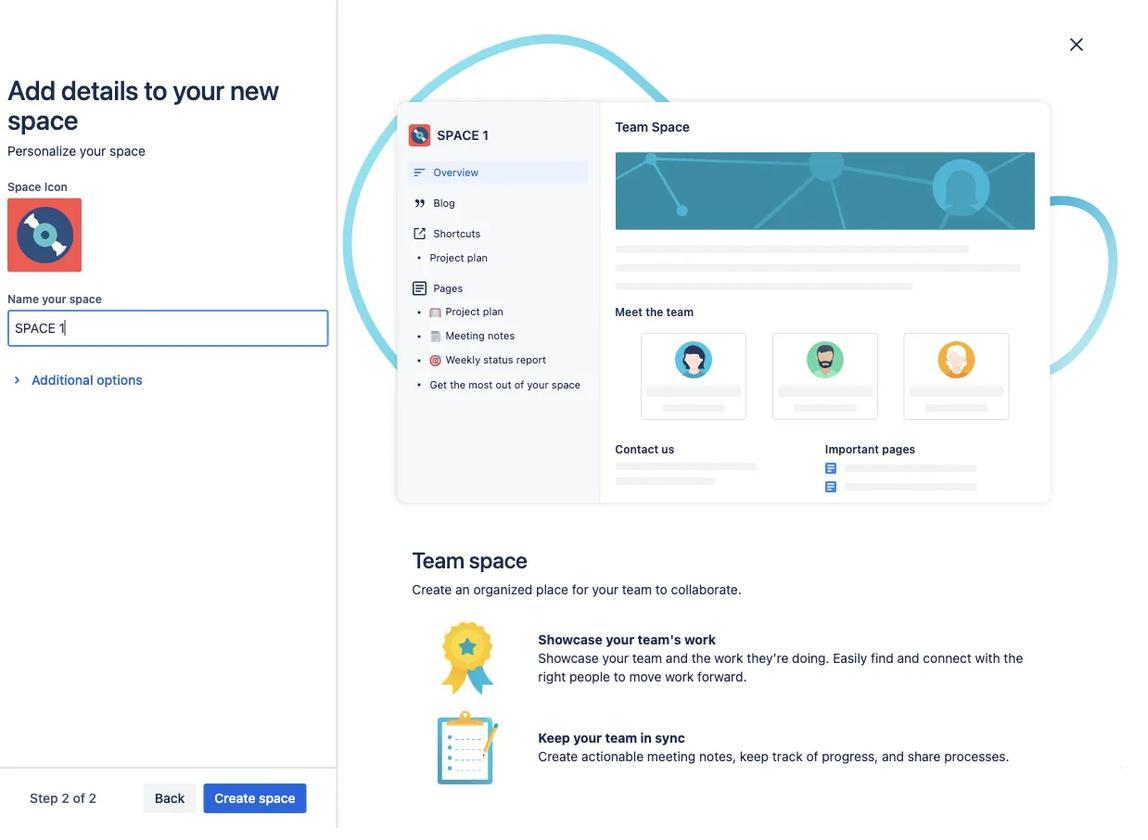 Task type: locate. For each thing, give the bounding box(es) containing it.
whiteboards are available in beta more freeform than pages or blogs, whiteboards empower teams to organize and brainstorm in new ways.
[[837, 314, 1066, 389]]

up
[[311, 113, 327, 126]]

sync
[[655, 730, 685, 746]]

brainstorm
[[917, 374, 982, 389]]

people right invite
[[556, 47, 598, 63]]

work right move
[[665, 669, 694, 685]]

team for space
[[615, 119, 648, 134]]

create left an
[[412, 582, 452, 597]]

specs,
[[572, 504, 611, 519]]

banner containing templates
[[0, 29, 1121, 82]]

1 horizontal spatial where
[[388, 486, 425, 501]]

get the most out of your space
[[429, 379, 580, 391]]

0 horizontal spatial confluence
[[303, 486, 372, 501]]

place
[[536, 582, 568, 597]]

project plan up meeting notes
[[445, 306, 503, 318]]

plan
[[467, 252, 487, 264], [483, 306, 503, 318]]

:wave: image
[[642, 160, 664, 182], [642, 160, 664, 182]]

projects.
[[507, 523, 559, 538]]

feed
[[757, 265, 784, 280]]

team inside keep your team in sync create actionable meeting notes, keep track of progress, and share processes.
[[605, 730, 637, 746]]

invite
[[519, 47, 552, 63]]

1 horizontal spatial new
[[1000, 374, 1024, 389]]

0 horizontal spatial share
[[305, 504, 338, 519]]

0 vertical spatial work
[[684, 632, 716, 647]]

share up customize link
[[305, 504, 338, 519]]

team
[[615, 119, 648, 134], [412, 547, 464, 573]]

plan down shortcuts
[[467, 252, 487, 264]]

1 horizontal spatial test
[[503, 158, 536, 173]]

confluence inside confluence is where your team collaborates and shares knowledge — create, share and discuss your files, ideas, minutes, specs, mockups, diagrams, and projects.
[[303, 486, 372, 501]]

empower
[[914, 356, 969, 371]]

where up discuss in the left bottom of the page
[[388, 486, 425, 501]]

1 vertical spatial team
[[412, 547, 464, 573]]

0 vertical spatial team
[[615, 119, 648, 134]]

0 horizontal spatial john smith link
[[30, 338, 252, 371]]

john up 5 at the top of the page
[[331, 174, 355, 186]]

does
[[306, 7, 338, 22]]

2023
[[642, 213, 668, 225]]

0 vertical spatial space
[[651, 119, 689, 134]]

john smith link
[[331, 173, 386, 186], [503, 173, 558, 186], [30, 338, 252, 371]]

space
[[651, 119, 689, 134], [7, 180, 41, 193]]

1 vertical spatial people
[[569, 669, 610, 685]]

showcase
[[538, 632, 602, 647], [538, 651, 598, 666]]

project up meeting
[[445, 306, 480, 318]]

0 vertical spatial people
[[556, 47, 598, 63]]

Search field
[[769, 40, 954, 70]]

test for test page
[[503, 158, 536, 173]]

people inside invite people button
[[556, 47, 598, 63]]

in right enable
[[893, 413, 903, 428]]

test left page
[[503, 158, 536, 173]]

0 horizontal spatial test
[[331, 158, 364, 173]]

plan up the notes
[[483, 306, 503, 318]]

move
[[629, 669, 661, 685]]

and down the team's
[[665, 651, 688, 666]]

1 vertical spatial new
[[1000, 374, 1024, 389]]

1 horizontal spatial john smith link
[[331, 173, 386, 186]]

0 vertical spatial project
[[429, 252, 464, 264]]

enable in settings
[[848, 413, 956, 428]]

0 horizontal spatial 2
[[62, 791, 69, 806]]

forward.
[[697, 669, 747, 685]]

0 vertical spatial overview
[[70, 120, 126, 135]]

where right up
[[330, 113, 371, 126]]

team up files,
[[458, 486, 488, 501]]

new inside 'whiteboards are available in beta more freeform than pages or blogs, whiteboards empower teams to organize and brainstorm in new ways.'
[[1000, 374, 1024, 389]]

1 vertical spatial of
[[806, 749, 818, 764]]

find
[[871, 651, 893, 666]]

:smiley: image
[[470, 160, 492, 182]]

team up an
[[412, 547, 464, 573]]

and right 'find'
[[897, 651, 919, 666]]

to inside the team space create an organized place for your team to collaborate.
[[655, 582, 667, 597]]

created
[[642, 200, 681, 212]]

pages down 'available' at right top
[[956, 337, 993, 352]]

space inside button
[[259, 791, 296, 806]]

status
[[483, 354, 513, 366]]

1 horizontal spatial confluence
[[536, 351, 605, 366]]

in left sync
[[640, 730, 652, 746]]

0 vertical spatial where
[[330, 113, 371, 126]]

create,
[[721, 486, 763, 501]]

following
[[313, 296, 369, 312]]

welcome
[[461, 351, 517, 366]]

group
[[30, 111, 252, 278]]

the right meet
[[645, 305, 663, 318]]

space
[[437, 128, 479, 143]]

1 test from the left
[[331, 158, 364, 173]]

project plan down shortcuts
[[429, 252, 487, 264]]

team right meet
[[666, 305, 693, 318]]

to down the blogs,
[[1013, 356, 1025, 371]]

1 horizontal spatial pages
[[956, 337, 993, 352]]

out
[[495, 379, 511, 391]]

team up the team's
[[622, 582, 652, 597]]

connect
[[923, 651, 971, 666]]

space
[[7, 104, 78, 135], [110, 143, 145, 159], [69, 292, 102, 305], [551, 379, 580, 391], [469, 547, 527, 573], [259, 791, 296, 806]]

smith up "october"
[[702, 174, 730, 186]]

and right progress,
[[882, 749, 904, 764]]

2 vertical spatial work
[[665, 669, 694, 685]]

customize link
[[297, 555, 360, 570]]

john smith link up options
[[30, 338, 252, 371]]

1 vertical spatial overview
[[433, 166, 478, 178]]

team inside showcase your team's work showcase your team and the work they're doing. easily find and connect with the right people to move work forward.
[[632, 651, 662, 666]]

0 vertical spatial share
[[305, 504, 338, 519]]

space 1
[[437, 128, 488, 143]]

to left the "collaborate."
[[655, 582, 667, 597]]

1 showcase from the top
[[538, 632, 602, 647]]

john smith up "october"
[[676, 174, 730, 186]]

1 vertical spatial project plan
[[445, 306, 503, 318]]

overview up blog
[[433, 166, 478, 178]]

2 2 from the left
[[89, 791, 97, 806]]

1 vertical spatial where
[[388, 486, 425, 501]]

1 horizontal spatial space
[[651, 119, 689, 134]]

2 test from the left
[[503, 158, 536, 173]]

1 vertical spatial pages
[[882, 442, 915, 455]]

easily
[[833, 651, 867, 666]]

create up the team space
[[631, 47, 672, 63]]

confluence
[[536, 351, 605, 366], [303, 486, 372, 501]]

create right back at the bottom left
[[215, 791, 255, 806]]

team down the create link at the top
[[615, 119, 648, 134]]

0 horizontal spatial space
[[7, 180, 41, 193]]

:dart: image
[[429, 355, 440, 366]]

where
[[330, 113, 371, 126], [388, 486, 425, 501]]

space down the create link at the top
[[651, 119, 689, 134]]

spaces
[[41, 313, 82, 325]]

for
[[572, 582, 588, 597]]

overview up recent
[[70, 120, 126, 135]]

create inside banner
[[631, 47, 672, 63]]

popular
[[416, 296, 461, 312]]

than
[[926, 337, 952, 352]]

back
[[155, 791, 185, 806]]

1 vertical spatial space
[[7, 180, 41, 193]]

create a space image
[[223, 308, 245, 330]]

space icon
[[7, 180, 68, 193]]

project down shortcuts
[[429, 252, 464, 264]]

confluence down announcements
[[536, 351, 605, 366]]

john down test page
[[503, 174, 527, 186]]

where inside confluence is where your team collaborates and shares knowledge — create, share and discuss your files, ideas, minutes, specs, mockups, diagrams, and projects.
[[388, 486, 425, 501]]

recent
[[70, 154, 112, 169]]

1 horizontal spatial team
[[615, 119, 648, 134]]

in down teams
[[986, 374, 996, 389]]

pages
[[956, 337, 993, 352], [882, 442, 915, 455]]

john smith link for page
[[503, 173, 558, 186]]

edit feed
[[731, 265, 784, 280]]

group containing overview
[[30, 111, 252, 278]]

details
[[61, 74, 138, 106]]

and up 'specs,'
[[569, 486, 591, 501]]

team up move
[[632, 651, 662, 666]]

team left need
[[372, 7, 402, 22]]

0 horizontal spatial team
[[412, 547, 464, 573]]

0 horizontal spatial overview
[[70, 120, 126, 135]]

to left move
[[613, 669, 625, 685]]

actionable
[[581, 749, 643, 764]]

weekly status report
[[445, 354, 546, 366]]

john smith up options
[[70, 346, 138, 362]]

and down create,
[[739, 504, 761, 519]]

share
[[305, 504, 338, 519], [907, 749, 941, 764]]

of right out at the top left of the page
[[514, 379, 524, 391]]

0 vertical spatial of
[[514, 379, 524, 391]]

team inside the team space create an organized place for your team to collaborate.
[[622, 582, 652, 597]]

smith down test page
[[530, 174, 558, 186]]

1 vertical spatial project
[[445, 306, 480, 318]]

1 horizontal spatial 2
[[89, 791, 97, 806]]

you
[[374, 113, 398, 126]]

john smith link for blog
[[331, 173, 386, 186]]

team up actionable
[[605, 730, 637, 746]]

1 vertical spatial confluence
[[303, 486, 372, 501]]

0 horizontal spatial new
[[230, 74, 279, 106]]

5 minutes ago
[[334, 200, 403, 212]]

announcements button
[[477, 289, 613, 319]]

in
[[1019, 314, 1031, 332], [986, 374, 996, 389], [893, 413, 903, 428], [640, 730, 652, 746]]

off
[[431, 113, 453, 126]]

add details to your new space dialog
[[0, 0, 1121, 828]]

test left blog
[[331, 158, 364, 173]]

1 vertical spatial showcase
[[538, 651, 598, 666]]

project
[[429, 252, 464, 264], [445, 306, 480, 318]]

base
[[140, 380, 169, 395]]

0 vertical spatial showcase
[[538, 632, 602, 647]]

to right status
[[520, 351, 532, 366]]

0 horizontal spatial pages
[[882, 442, 915, 455]]

of
[[514, 379, 524, 391], [806, 749, 818, 764], [73, 791, 85, 806]]

john smith link right :smiley: icon
[[503, 173, 558, 186]]

0 horizontal spatial where
[[330, 113, 371, 126]]

of inside keep your team in sync create actionable meeting notes, keep track of progress, and share processes.
[[806, 749, 818, 764]]

share left processes. in the right bottom of the page
[[907, 749, 941, 764]]

of right the step
[[73, 791, 85, 806]]

recent link
[[30, 145, 252, 178]]

and down whiteboards
[[892, 374, 914, 389]]

0 vertical spatial new
[[230, 74, 279, 106]]

space left icon
[[7, 180, 41, 193]]

smith down test blog
[[358, 174, 386, 186]]

1 horizontal spatial share
[[907, 749, 941, 764]]

:goal: image
[[429, 307, 440, 318]]

john smith link up minutes
[[331, 173, 386, 186]]

the up forward.
[[691, 651, 711, 666]]

banner
[[0, 29, 1121, 82]]

organized
[[473, 582, 532, 597]]

2 horizontal spatial of
[[806, 749, 818, 764]]

1 horizontal spatial overview
[[433, 166, 478, 178]]

smith up options
[[103, 346, 138, 362]]

to up overview link
[[144, 74, 167, 106]]

in inside keep your team in sync create actionable meeting notes, keep track of progress, and share processes.
[[640, 730, 652, 746]]

create down keep
[[538, 749, 578, 764]]

work up forward.
[[714, 651, 743, 666]]

name your space
[[7, 292, 102, 305]]

settings
[[907, 413, 956, 428]]

5
[[334, 200, 340, 212]]

0 vertical spatial pages
[[956, 337, 993, 352]]

team
[[372, 7, 402, 22], [666, 305, 693, 318], [458, 486, 488, 501], [622, 582, 652, 597], [632, 651, 662, 666], [605, 730, 637, 746]]

left
[[401, 113, 428, 126]]

1 vertical spatial share
[[907, 749, 941, 764]]

most
[[468, 379, 492, 391]]

drafts link
[[30, 211, 252, 245]]

confluence left is at bottom
[[303, 486, 372, 501]]

weekly
[[445, 354, 480, 366]]

people right right
[[569, 669, 610, 685]]

of right track
[[806, 749, 818, 764]]

pages inside 'whiteboards are available in beta more freeform than pages or blogs, whiteboards empower teams to organize and brainstorm in new ways.'
[[956, 337, 993, 352]]

and inside 'whiteboards are available in beta more freeform than pages or blogs, whiteboards empower teams to organize and brainstorm in new ways.'
[[892, 374, 914, 389]]

knowledge base link
[[30, 371, 252, 404]]

news
[[864, 155, 896, 170]]

work right the team's
[[684, 632, 716, 647]]

pages down enable in settings link at right
[[882, 442, 915, 455]]

with
[[975, 651, 1000, 666]]

john smith inside john smith 'link'
[[70, 346, 138, 362]]

where for your
[[388, 486, 425, 501]]

notes,
[[699, 749, 736, 764]]

0 horizontal spatial of
[[73, 791, 85, 806]]

shares
[[595, 486, 634, 501]]

from
[[475, 7, 503, 22]]

right
[[538, 669, 566, 685]]

more
[[837, 337, 867, 352]]

2 horizontal spatial john smith link
[[503, 173, 558, 186]]

team inside the team space create an organized place for your team to collaborate.
[[412, 547, 464, 573]]

knowledge
[[70, 380, 137, 395]]



Task type: describe. For each thing, give the bounding box(es) containing it.
1 vertical spatial work
[[714, 651, 743, 666]]

your inside keep your team in sync create actionable meeting notes, keep track of progress, and share processes.
[[573, 730, 602, 746]]

to inside 'whiteboards are available in beta more freeform than pages or blogs, whiteboards empower teams to organize and brainstorm in new ways.'
[[1013, 356, 1025, 371]]

keep
[[538, 730, 570, 746]]

progress,
[[822, 749, 878, 764]]

beta
[[1035, 314, 1066, 332]]

1
[[482, 128, 488, 143]]

following button
[[282, 289, 378, 319]]

ways.
[[1028, 374, 1062, 389]]

:notepad_spiral: image
[[429, 331, 440, 342]]

the right with
[[1004, 651, 1023, 666]]

team space
[[615, 119, 689, 134]]

confluence is where your team collaborates and shares knowledge — create, share and discuss your files, ideas, minutes, specs, mockups, diagrams, and projects.
[[303, 486, 763, 538]]

2 showcase from the top
[[538, 651, 598, 666]]

contact
[[615, 442, 658, 455]]

0 vertical spatial project plan
[[429, 252, 487, 264]]

people inside showcase your team's work showcase your team and the work they're doing. easily find and connect with the right people to move work forward.
[[569, 669, 610, 685]]

create inside button
[[215, 791, 255, 806]]

additional options button
[[0, 369, 154, 391]]

additional
[[32, 372, 93, 388]]

admin news
[[822, 155, 896, 170]]

knowledge base
[[70, 380, 169, 395]]

and inside keep your team in sync create actionable meeting notes, keep track of progress, and share processes.
[[882, 749, 904, 764]]

pages inside add details to your new space dialog
[[882, 442, 915, 455]]

minutes
[[343, 200, 382, 212]]

team for space
[[412, 547, 464, 573]]

available
[[955, 314, 1016, 332]]

pick
[[282, 113, 308, 126]]

create inside keep your team in sync create actionable meeting notes, keep track of progress, and share processes.
[[538, 749, 578, 764]]

add
[[7, 74, 56, 106]]

popular button
[[385, 289, 470, 319]]

create space button
[[203, 784, 307, 813]]

0 vertical spatial plan
[[467, 252, 487, 264]]

invite people
[[519, 47, 598, 63]]

page
[[540, 158, 573, 173]]

icon
[[44, 180, 68, 193]]

blog
[[433, 197, 455, 209]]

freeform
[[871, 337, 922, 352]]

2 vertical spatial of
[[73, 791, 85, 806]]

teams
[[973, 356, 1009, 371]]

important pages
[[825, 442, 915, 455]]

does your team need more from confluence?
[[306, 7, 587, 22]]

october
[[684, 200, 723, 212]]

where for you
[[330, 113, 371, 126]]

the right get
[[450, 379, 465, 391]]

discover
[[282, 266, 340, 279]]

step
[[30, 791, 58, 806]]

diagrams,
[[676, 504, 735, 519]]

1 vertical spatial plan
[[483, 306, 503, 318]]

john up the additional options
[[70, 346, 100, 362]]

ideas,
[[478, 504, 513, 519]]

personalize
[[7, 143, 76, 159]]

:smiley: image
[[470, 160, 492, 182]]

test for test blog
[[331, 158, 364, 173]]

john up "october"
[[676, 174, 699, 186]]

meet
[[615, 305, 642, 318]]

create inside the team space create an organized place for your team to collaborate.
[[412, 582, 452, 597]]

and left discuss in the left bottom of the page
[[341, 504, 364, 519]]

to inside add details to your new space personalize your space
[[144, 74, 167, 106]]

files,
[[446, 504, 474, 519]]

space inside the team space create an organized place for your team to collaborate.
[[469, 547, 527, 573]]

Name your space field
[[9, 312, 327, 345]]

notes
[[487, 330, 514, 342]]

whiteboards
[[837, 314, 926, 332]]

john smith down test blog
[[331, 174, 386, 186]]

create space
[[215, 791, 296, 806]]

blogs,
[[1012, 337, 1049, 352]]

mockups,
[[614, 504, 673, 519]]

welcome to confluence
[[461, 351, 605, 366]]

report
[[516, 354, 546, 366]]

meeting
[[647, 749, 695, 764]]

drafts
[[70, 220, 107, 236]]

close image
[[1066, 33, 1088, 56]]

share inside keep your team in sync create actionable meeting notes, keep track of progress, and share processes.
[[907, 749, 941, 764]]

to inside showcase your team's work showcase your team and the work they're doing. easily find and connect with the right people to move work forward.
[[613, 669, 625, 685]]

happening
[[391, 266, 457, 279]]

0 vertical spatial confluence
[[536, 351, 605, 366]]

enable
[[848, 413, 889, 428]]

keep your team in sync create actionable meeting notes, keep track of progress, and share processes.
[[538, 730, 1009, 764]]

starred
[[70, 187, 115, 202]]

1 2 from the left
[[62, 791, 69, 806]]

team inside confluence is where your team collaborates and shares knowledge — create, share and discuss your files, ideas, minutes, specs, mockups, diagrams, and projects.
[[458, 486, 488, 501]]

pick up where you left off
[[282, 113, 453, 126]]

add details to your new space personalize your space
[[7, 74, 279, 159]]

doing.
[[792, 651, 829, 666]]

blog
[[367, 158, 403, 173]]

your inside the team space create an organized place for your team to collaborate.
[[592, 582, 618, 597]]

visited
[[470, 200, 503, 212]]

team space create an organized place for your team to collaborate.
[[412, 547, 741, 597]]

test blog
[[331, 158, 403, 173]]

—
[[706, 486, 718, 501]]

step 2 of 2
[[30, 791, 97, 806]]

what's
[[343, 266, 388, 279]]

collaborate.
[[671, 582, 741, 597]]

collaborates
[[492, 486, 565, 501]]

shortcuts
[[433, 227, 480, 239]]

or
[[996, 337, 1008, 352]]

:goal: image
[[429, 307, 440, 318]]

discuss
[[367, 504, 412, 519]]

john smith down test page
[[503, 174, 558, 186]]

:dart: image
[[429, 355, 440, 366]]

overview link
[[30, 111, 252, 145]]

test page
[[503, 158, 573, 173]]

is
[[375, 486, 385, 501]]

customize
[[297, 555, 360, 570]]

1 horizontal spatial of
[[514, 379, 524, 391]]

admin news button
[[814, 144, 1091, 181]]

share inside confluence is where your team collaborates and shares knowledge — create, share and discuss your files, ideas, minutes, specs, mockups, diagrams, and projects.
[[305, 504, 338, 519]]

:notepad_spiral: image
[[429, 331, 440, 342]]

unstar this space image
[[226, 347, 241, 362]]

an
[[455, 582, 469, 597]]

in up the blogs,
[[1019, 314, 1031, 332]]

ago
[[385, 200, 403, 212]]

meeting
[[445, 330, 484, 342]]

us
[[661, 442, 674, 455]]

new inside add details to your new space personalize your space
[[230, 74, 279, 106]]

overview inside add details to your new space dialog
[[433, 166, 478, 178]]

edit
[[731, 265, 754, 280]]

enable in settings link
[[837, 406, 968, 436]]

contact us
[[615, 442, 674, 455]]



Task type: vqa. For each thing, say whether or not it's contained in the screenshot.
Upload a photo
no



